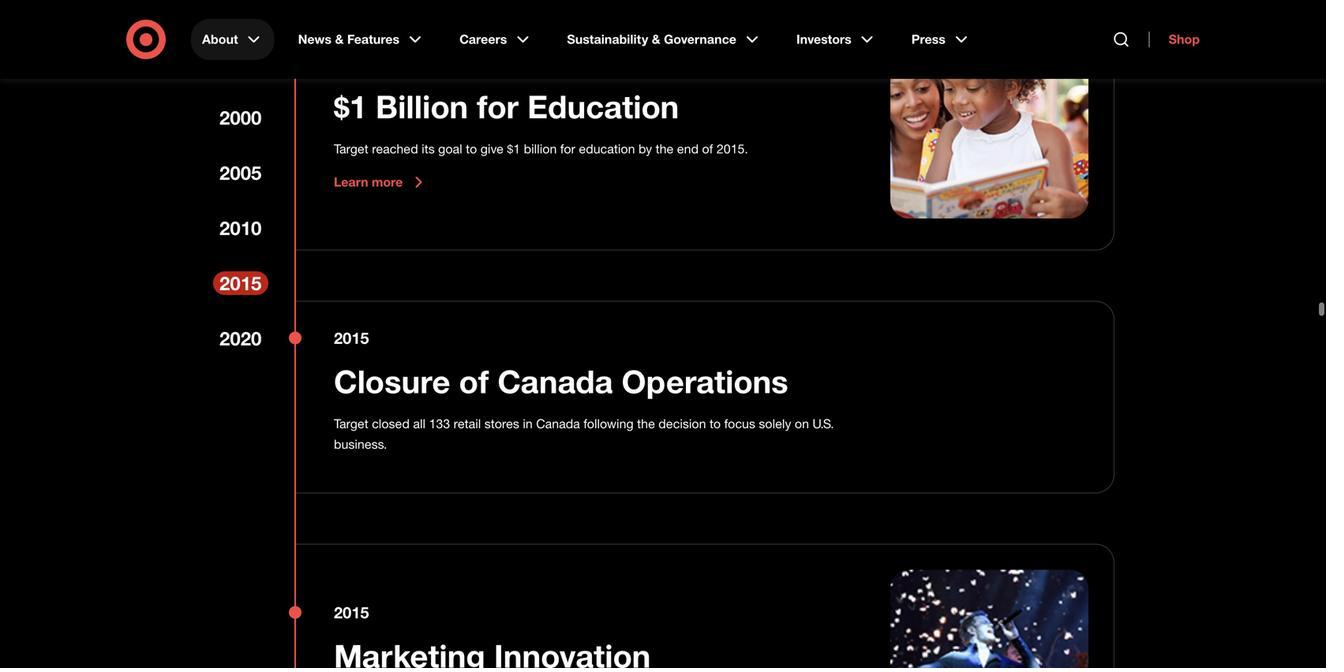 Task type: describe. For each thing, give the bounding box(es) containing it.
goal
[[438, 142, 463, 157]]

& for features
[[335, 32, 344, 47]]

business.
[[334, 437, 387, 452]]

2015.
[[717, 142, 749, 157]]

& for governance
[[652, 32, 661, 47]]

$1 billion for education
[[334, 87, 679, 126]]

2020 link
[[213, 327, 269, 351]]

decision
[[659, 417, 706, 432]]

learn
[[334, 175, 368, 190]]

by
[[639, 142, 652, 157]]

sustainability
[[567, 32, 649, 47]]

investors
[[797, 32, 852, 47]]

closed
[[372, 417, 410, 432]]

1 vertical spatial for
[[561, 142, 576, 157]]

learn more button
[[334, 173, 428, 192]]

governance
[[664, 32, 737, 47]]

u.s.
[[813, 417, 834, 432]]

canada inside target closed all 133 retail stores in canada following the decision to focus solely on u.s. business.
[[536, 417, 580, 432]]

careers
[[460, 32, 507, 47]]

1 horizontal spatial $1
[[507, 142, 521, 157]]

$1 inside button
[[334, 87, 367, 126]]

news & features
[[298, 32, 400, 47]]

retail
[[454, 417, 481, 432]]

to inside target closed all 133 retail stores in canada following the decision to focus solely on u.s. business.
[[710, 417, 721, 432]]

features
[[347, 32, 400, 47]]

shop link
[[1149, 32, 1200, 47]]

for inside button
[[477, 87, 519, 126]]

operations
[[622, 362, 789, 401]]

solely
[[759, 417, 792, 432]]

$1 billion for education button
[[334, 87, 679, 127]]

target closed all 133 retail stores in canada following the decision to focus solely on u.s. business.
[[334, 417, 834, 452]]

news & features link
[[287, 19, 436, 60]]

0 horizontal spatial of
[[459, 362, 489, 401]]

sustainability & governance
[[567, 32, 737, 47]]

target reached its goal to give $1 billion for education by the end of 2015.
[[334, 142, 752, 157]]

give
[[481, 142, 504, 157]]

more
[[372, 175, 403, 190]]

in
[[523, 417, 533, 432]]

reached
[[372, 142, 418, 157]]

2000
[[220, 106, 262, 129]]

on
[[795, 417, 809, 432]]

news
[[298, 32, 332, 47]]



Task type: vqa. For each thing, say whether or not it's contained in the screenshot.
FROM
no



Task type: locate. For each thing, give the bounding box(es) containing it.
0 horizontal spatial $1
[[334, 87, 367, 126]]

2010
[[220, 217, 262, 240]]

target
[[334, 142, 369, 157], [334, 417, 369, 432]]

1 horizontal spatial the
[[656, 142, 674, 157]]

2 vertical spatial 2015
[[334, 604, 369, 623]]

focus
[[725, 417, 756, 432]]

1 target from the top
[[334, 142, 369, 157]]

to left 'give'
[[466, 142, 477, 157]]

investors link
[[786, 19, 888, 60]]

&
[[335, 32, 344, 47], [652, 32, 661, 47]]

target for target closed all 133 retail stores in canada following the decision to focus solely on u.s. business.
[[334, 417, 369, 432]]

$1 right 'give'
[[507, 142, 521, 157]]

2005 link
[[213, 161, 269, 185]]

the left decision
[[637, 417, 655, 432]]

0 horizontal spatial &
[[335, 32, 344, 47]]

to left focus
[[710, 417, 721, 432]]

& left governance
[[652, 32, 661, 47]]

0 horizontal spatial for
[[477, 87, 519, 126]]

for
[[477, 87, 519, 126], [561, 142, 576, 157]]

1 & from the left
[[335, 32, 344, 47]]

closure
[[334, 362, 450, 401]]

of right end
[[702, 142, 713, 157]]

0 vertical spatial target
[[334, 142, 369, 157]]

2 target from the top
[[334, 417, 369, 432]]

careers link
[[449, 19, 544, 60]]

133
[[429, 417, 450, 432]]

learn more
[[334, 175, 403, 190]]

sustainability & governance link
[[556, 19, 773, 60]]

all
[[413, 417, 426, 432]]

education
[[579, 142, 635, 157]]

1 vertical spatial to
[[710, 417, 721, 432]]

to
[[466, 142, 477, 157], [710, 417, 721, 432]]

canada up in on the left
[[498, 362, 613, 401]]

2005
[[220, 161, 262, 184]]

its
[[422, 142, 435, 157]]

1 vertical spatial target
[[334, 417, 369, 432]]

0 vertical spatial to
[[466, 142, 477, 157]]

0 horizontal spatial to
[[466, 142, 477, 157]]

1 vertical spatial the
[[637, 417, 655, 432]]

canada right in on the left
[[536, 417, 580, 432]]

0 vertical spatial the
[[656, 142, 674, 157]]

medium shot of kids reading a book image
[[891, 21, 1089, 219]]

0 vertical spatial for
[[477, 87, 519, 126]]

stores
[[485, 417, 520, 432]]

2010 link
[[213, 216, 269, 240]]

closure of canada operations
[[334, 362, 789, 401]]

of
[[702, 142, 713, 157], [459, 362, 489, 401]]

end
[[677, 142, 699, 157]]

target inside target closed all 133 retail stores in canada following the decision to focus solely on u.s. business.
[[334, 417, 369, 432]]

press
[[912, 32, 946, 47]]

education
[[528, 87, 679, 126]]

2020
[[220, 327, 262, 350]]

about link
[[191, 19, 275, 60]]

1 vertical spatial canada
[[536, 417, 580, 432]]

the right by
[[656, 142, 674, 157]]

of up retail
[[459, 362, 489, 401]]

1 horizontal spatial for
[[561, 142, 576, 157]]

target up learn
[[334, 142, 369, 157]]

0 vertical spatial $1
[[334, 87, 367, 126]]

about
[[202, 32, 238, 47]]

2015
[[220, 272, 262, 295], [334, 329, 369, 348], [334, 604, 369, 623]]

billion
[[524, 142, 557, 157]]

canada
[[498, 362, 613, 401], [536, 417, 580, 432]]

1 vertical spatial of
[[459, 362, 489, 401]]

0 vertical spatial 2015
[[220, 272, 262, 295]]

0 horizontal spatial the
[[637, 417, 655, 432]]

target for target reached its goal to give $1 billion for education by the end of 2015.
[[334, 142, 369, 157]]

2015 link
[[213, 272, 269, 295]]

press link
[[901, 19, 982, 60]]

0 vertical spatial canada
[[498, 362, 613, 401]]

the
[[656, 142, 674, 157], [637, 417, 655, 432]]

1 vertical spatial 2015
[[334, 329, 369, 348]]

for right billion
[[561, 142, 576, 157]]

target up business. in the bottom left of the page
[[334, 417, 369, 432]]

billion
[[376, 87, 468, 126]]

1 vertical spatial $1
[[507, 142, 521, 157]]

1 horizontal spatial &
[[652, 32, 661, 47]]

$1 down news & features
[[334, 87, 367, 126]]

$1
[[334, 87, 367, 126], [507, 142, 521, 157]]

& inside "link"
[[335, 32, 344, 47]]

following
[[584, 417, 634, 432]]

& right news
[[335, 32, 344, 47]]

2 & from the left
[[652, 32, 661, 47]]

for up 'give'
[[477, 87, 519, 126]]

the inside target closed all 133 retail stores in canada following the decision to focus solely on u.s. business.
[[637, 417, 655, 432]]

2000 link
[[213, 106, 269, 130]]

shop
[[1169, 32, 1200, 47]]

0 vertical spatial of
[[702, 142, 713, 157]]

1 horizontal spatial to
[[710, 417, 721, 432]]

1 horizontal spatial of
[[702, 142, 713, 157]]



